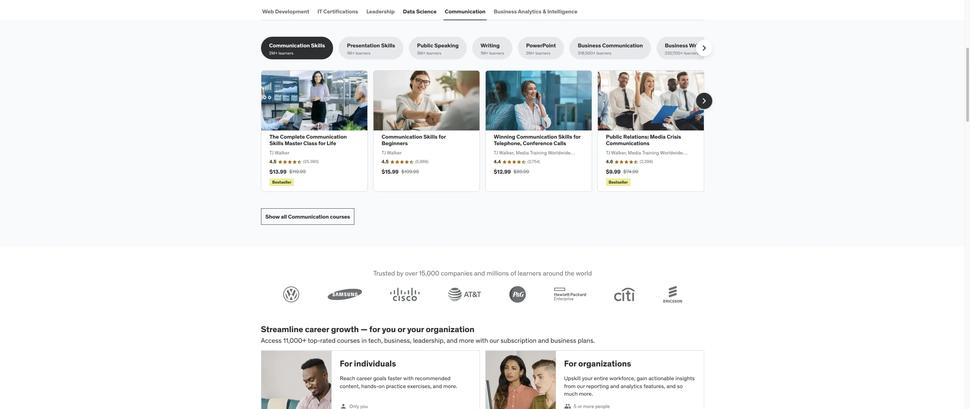 Task type: vqa. For each thing, say whether or not it's contained in the screenshot.
1st Small image from the right
yes



Task type: describe. For each thing, give the bounding box(es) containing it.
for for for organizations
[[564, 358, 577, 369]]

it certifications button
[[316, 3, 360, 20]]

much
[[564, 390, 578, 397]]

&
[[543, 8, 546, 15]]

318,500+
[[578, 50, 596, 55]]

with inside streamline career growth — for you or your organization access 11,000+ top-rated courses in tech, business, leadership, and more with our subscription and business plans.
[[476, 336, 488, 344]]

features,
[[644, 382, 666, 389]]

by
[[397, 269, 403, 277]]

data science
[[403, 8, 437, 15]]

individuals
[[354, 358, 396, 369]]

more. inside reach career goals faster with recommended content, hands-on practice exercises, and more.
[[444, 382, 457, 389]]

communication inside the complete communication skills master class for life
[[306, 133, 347, 140]]

more. inside upskill your entire workforce, gain actionable insights from our reporting and analytics features, and so much more.
[[579, 390, 593, 397]]

speaking
[[435, 42, 459, 49]]

content,
[[340, 382, 360, 389]]

certifications
[[323, 8, 358, 15]]

companies
[[441, 269, 473, 277]]

ericsson logo image
[[664, 286, 682, 303]]

leadership button
[[365, 3, 396, 20]]

for for for individuals
[[340, 358, 352, 369]]

for organizations
[[564, 358, 631, 369]]

and down organization
[[447, 336, 458, 344]]

science
[[416, 8, 437, 15]]

1m+ inside the writing 1m+ learners
[[481, 50, 488, 55]]

cisco logo image
[[390, 288, 420, 301]]

so
[[677, 382, 683, 389]]

and left so
[[667, 382, 676, 389]]

for inside the complete communication skills master class for life
[[318, 140, 326, 147]]

writing inside the writing 1m+ learners
[[481, 42, 500, 49]]

top-
[[308, 336, 320, 344]]

tech,
[[368, 336, 383, 344]]

public for public speaking 3m+ learners
[[417, 42, 433, 49]]

show all communication courses
[[265, 213, 350, 220]]

workforce,
[[610, 375, 636, 382]]

citi logo image
[[614, 288, 635, 301]]

next image
[[699, 43, 710, 54]]

small image for for individuals
[[340, 403, 347, 409]]

entire
[[594, 375, 608, 382]]

media
[[650, 133, 666, 140]]

access
[[261, 336, 282, 344]]

for inside communication skills for beginners
[[439, 133, 446, 140]]

complete
[[280, 133, 305, 140]]

business communication 318,500+ learners
[[578, 42, 643, 55]]

learners inside the powerpoint 2m+ learners
[[536, 50, 551, 55]]

reach
[[340, 375, 355, 382]]

the complete communication skills master class for life
[[270, 133, 347, 147]]

organization
[[426, 324, 475, 335]]

winning communication skills for telephone, conference calls
[[494, 133, 581, 147]]

skills inside winning communication skills for telephone, conference calls
[[559, 133, 573, 140]]

communication inside communication skills for beginners
[[382, 133, 423, 140]]

reach career goals faster with recommended content, hands-on practice exercises, and more.
[[340, 375, 457, 389]]

11,000+
[[283, 336, 306, 344]]

skills inside the complete communication skills master class for life
[[270, 140, 284, 147]]

powerpoint 2m+ learners
[[526, 42, 556, 55]]

calls
[[554, 140, 566, 147]]

show all communication courses link
[[261, 208, 355, 225]]

in
[[362, 336, 367, 344]]

world
[[576, 269, 592, 277]]

web development button
[[261, 3, 311, 20]]

the complete communication skills master class for life link
[[270, 133, 347, 147]]

courses inside show all communication courses link
[[330, 213, 350, 220]]

show
[[265, 213, 280, 220]]

upskill your entire workforce, gain actionable insights from our reporting and analytics features, and so much more.
[[564, 375, 695, 397]]

insights
[[676, 375, 695, 382]]

winning communication skills for telephone, conference calls link
[[494, 133, 581, 147]]

crisis
[[667, 133, 681, 140]]

over
[[405, 269, 417, 277]]

faster
[[388, 375, 402, 382]]

3m+
[[417, 50, 426, 55]]

learners inside business communication 318,500+ learners
[[597, 50, 612, 55]]

development
[[275, 8, 309, 15]]

web
[[262, 8, 274, 15]]

career for reach
[[357, 375, 372, 382]]

gain
[[637, 375, 648, 382]]

around
[[543, 269, 563, 277]]

our inside streamline career growth — for you or your organization access 11,000+ top-rated courses in tech, business, leadership, and more with our subscription and business plans.
[[490, 336, 499, 344]]

streamline career growth — for you or your organization access 11,000+ top-rated courses in tech, business, leadership, and more with our subscription and business plans.
[[261, 324, 595, 344]]

next image
[[699, 95, 710, 106]]

small image for for organizations
[[564, 403, 571, 409]]

business
[[551, 336, 577, 344]]

plans.
[[578, 336, 595, 344]]

and left 'millions'
[[474, 269, 485, 277]]

learners inside the writing 1m+ learners
[[489, 50, 504, 55]]

of
[[511, 269, 516, 277]]

growth
[[331, 324, 359, 335]]

conference
[[523, 140, 553, 147]]

data
[[403, 8, 415, 15]]

learners inside presentation skills 1m+ learners
[[356, 50, 371, 55]]

2m+ inside the powerpoint 2m+ learners
[[526, 50, 535, 55]]

analytics
[[518, 8, 542, 15]]

class
[[303, 140, 317, 147]]

more
[[459, 336, 474, 344]]

rated
[[320, 336, 336, 344]]

the
[[270, 133, 279, 140]]

winning
[[494, 133, 515, 140]]

data science button
[[402, 3, 438, 20]]

hewlett packard enterprise logo image
[[554, 288, 586, 301]]

and inside reach career goals faster with recommended content, hands-on practice exercises, and more.
[[433, 382, 442, 389]]

actionable
[[649, 375, 674, 382]]

for inside winning communication skills for telephone, conference calls
[[574, 133, 581, 140]]

att&t logo image
[[448, 288, 481, 301]]



Task type: locate. For each thing, give the bounding box(es) containing it.
trusted by over 15,000 companies and millions of learners around the world
[[373, 269, 592, 277]]

topic filters element
[[261, 37, 717, 59]]

your inside streamline career growth — for you or your organization access 11,000+ top-rated courses in tech, business, leadership, and more with our subscription and business plans.
[[407, 324, 424, 335]]

your right or
[[407, 324, 424, 335]]

millions
[[487, 269, 509, 277]]

communication inside winning communication skills for telephone, conference calls
[[517, 133, 557, 140]]

0 vertical spatial public
[[417, 42, 433, 49]]

hands-
[[361, 382, 379, 389]]

0 vertical spatial with
[[476, 336, 488, 344]]

streamline
[[261, 324, 303, 335]]

powerpoint
[[526, 42, 556, 49]]

0 vertical spatial our
[[490, 336, 499, 344]]

2 2m+ from the left
[[526, 50, 535, 55]]

0 horizontal spatial public
[[417, 42, 433, 49]]

or
[[398, 324, 406, 335]]

2m+
[[269, 50, 278, 55], [526, 50, 535, 55]]

1 for from the left
[[340, 358, 352, 369]]

volkswagen logo image
[[283, 286, 299, 303]]

analytics
[[621, 382, 643, 389]]

organizations
[[579, 358, 631, 369]]

—
[[361, 324, 368, 335]]

it
[[318, 8, 322, 15]]

0 horizontal spatial for
[[340, 358, 352, 369]]

more. down reporting
[[579, 390, 593, 397]]

small image down content, at the left bottom of page
[[340, 403, 347, 409]]

your inside upskill your entire workforce, gain actionable insights from our reporting and analytics features, and so much more.
[[582, 375, 593, 382]]

our inside upskill your entire workforce, gain actionable insights from our reporting and analytics features, and so much more.
[[577, 382, 585, 389]]

232,700+
[[665, 50, 683, 55]]

skills inside communication skills 2m+ learners
[[311, 42, 325, 49]]

0 horizontal spatial career
[[305, 324, 329, 335]]

1 horizontal spatial our
[[577, 382, 585, 389]]

communication skills 2m+ learners
[[269, 42, 325, 55]]

0 horizontal spatial writing
[[481, 42, 500, 49]]

communication
[[445, 8, 486, 15], [269, 42, 310, 49], [602, 42, 643, 49], [306, 133, 347, 140], [382, 133, 423, 140], [517, 133, 557, 140], [288, 213, 329, 220]]

learners inside communication skills 2m+ learners
[[279, 50, 294, 55]]

1 horizontal spatial for
[[564, 358, 577, 369]]

1 horizontal spatial career
[[357, 375, 372, 382]]

communication inside button
[[445, 8, 486, 15]]

subscription
[[501, 336, 537, 344]]

master
[[285, 140, 302, 147]]

trusted
[[373, 269, 395, 277]]

all
[[281, 213, 287, 220]]

public
[[417, 42, 433, 49], [606, 133, 622, 140]]

public speaking 3m+ learners
[[417, 42, 459, 55]]

0 horizontal spatial small image
[[340, 403, 347, 409]]

1 horizontal spatial writing
[[689, 42, 708, 49]]

for up upskill
[[564, 358, 577, 369]]

writing 1m+ learners
[[481, 42, 504, 55]]

0 horizontal spatial business
[[494, 8, 517, 15]]

public left relations:
[[606, 133, 622, 140]]

0 vertical spatial more.
[[444, 382, 457, 389]]

1 vertical spatial your
[[582, 375, 593, 382]]

communications
[[606, 140, 650, 147]]

procter & gamble logo image
[[509, 286, 526, 303]]

writing inside the "business writing 232,700+ learners"
[[689, 42, 708, 49]]

0 horizontal spatial more.
[[444, 382, 457, 389]]

1 vertical spatial career
[[357, 375, 372, 382]]

1 vertical spatial more.
[[579, 390, 593, 397]]

telephone,
[[494, 140, 522, 147]]

with right more
[[476, 336, 488, 344]]

0 vertical spatial your
[[407, 324, 424, 335]]

more.
[[444, 382, 457, 389], [579, 390, 593, 397]]

0 vertical spatial career
[[305, 324, 329, 335]]

writing
[[481, 42, 500, 49], [689, 42, 708, 49]]

0 horizontal spatial our
[[490, 336, 499, 344]]

for up reach
[[340, 358, 352, 369]]

life
[[327, 140, 336, 147]]

our left subscription
[[490, 336, 499, 344]]

communication skills for beginners
[[382, 133, 446, 147]]

public inside public relations: media crisis communications
[[606, 133, 622, 140]]

business inside business communication 318,500+ learners
[[578, 42, 601, 49]]

1 vertical spatial our
[[577, 382, 585, 389]]

skills inside presentation skills 1m+ learners
[[381, 42, 395, 49]]

communication inside communication skills 2m+ learners
[[269, 42, 310, 49]]

public relations: media crisis communications
[[606, 133, 681, 147]]

and down recommended
[[433, 382, 442, 389]]

business,
[[384, 336, 412, 344]]

leadership
[[367, 8, 395, 15]]

recommended
[[415, 375, 451, 382]]

your
[[407, 324, 424, 335], [582, 375, 593, 382]]

business
[[494, 8, 517, 15], [578, 42, 601, 49], [665, 42, 688, 49]]

0 horizontal spatial 2m+
[[269, 50, 278, 55]]

from
[[564, 382, 576, 389]]

business for business communication 318,500+ learners
[[578, 42, 601, 49]]

for inside streamline career growth — for you or your organization access 11,000+ top-rated courses in tech, business, leadership, and more with our subscription and business plans.
[[369, 324, 380, 335]]

goals
[[373, 375, 387, 382]]

skills
[[311, 42, 325, 49], [381, 42, 395, 49], [424, 133, 438, 140], [559, 133, 573, 140], [270, 140, 284, 147]]

samsung logo image
[[327, 289, 362, 300]]

2 for from the left
[[564, 358, 577, 369]]

public relations: media crisis communications link
[[606, 133, 681, 147]]

business inside button
[[494, 8, 517, 15]]

1 horizontal spatial with
[[476, 336, 488, 344]]

on
[[379, 382, 385, 389]]

and down workforce,
[[611, 382, 620, 389]]

skills inside communication skills for beginners
[[424, 133, 438, 140]]

carousel element
[[261, 70, 713, 192]]

upskill
[[564, 375, 581, 382]]

1 vertical spatial with
[[403, 375, 414, 382]]

2 small image from the left
[[564, 403, 571, 409]]

1 1m+ from the left
[[347, 50, 355, 55]]

for individuals
[[340, 358, 396, 369]]

1m+
[[347, 50, 355, 55], [481, 50, 488, 55]]

2 writing from the left
[[689, 42, 708, 49]]

1 horizontal spatial 2m+
[[526, 50, 535, 55]]

practice
[[386, 382, 406, 389]]

business for business writing 232,700+ learners
[[665, 42, 688, 49]]

1 horizontal spatial your
[[582, 375, 593, 382]]

2 horizontal spatial business
[[665, 42, 688, 49]]

communication skills for beginners link
[[382, 133, 446, 147]]

1 horizontal spatial business
[[578, 42, 601, 49]]

1m+ inside presentation skills 1m+ learners
[[347, 50, 355, 55]]

0 horizontal spatial with
[[403, 375, 414, 382]]

and
[[474, 269, 485, 277], [447, 336, 458, 344], [538, 336, 549, 344], [433, 382, 442, 389], [611, 382, 620, 389], [667, 382, 676, 389]]

with up the exercises,
[[403, 375, 414, 382]]

courses inside streamline career growth — for you or your organization access 11,000+ top-rated courses in tech, business, leadership, and more with our subscription and business plans.
[[337, 336, 360, 344]]

skills for presentation skills 1m+ learners
[[381, 42, 395, 49]]

small image down much at the right of page
[[564, 403, 571, 409]]

business left analytics on the right top of the page
[[494, 8, 517, 15]]

1 horizontal spatial public
[[606, 133, 622, 140]]

intelligence
[[548, 8, 578, 15]]

business up 232,700+
[[665, 42, 688, 49]]

business up 318,500+
[[578, 42, 601, 49]]

for
[[439, 133, 446, 140], [574, 133, 581, 140], [318, 140, 326, 147], [369, 324, 380, 335]]

15,000
[[419, 269, 439, 277]]

1 2m+ from the left
[[269, 50, 278, 55]]

business analytics & intelligence
[[494, 8, 578, 15]]

communication button
[[444, 3, 487, 20]]

career inside streamline career growth — for you or your organization access 11,000+ top-rated courses in tech, business, leadership, and more with our subscription and business plans.
[[305, 324, 329, 335]]

courses
[[330, 213, 350, 220], [337, 336, 360, 344]]

1 horizontal spatial more.
[[579, 390, 593, 397]]

learners inside public speaking 3m+ learners
[[427, 50, 442, 55]]

reporting
[[586, 382, 609, 389]]

leadership,
[[413, 336, 445, 344]]

career up top-
[[305, 324, 329, 335]]

2 1m+ from the left
[[481, 50, 488, 55]]

the
[[565, 269, 574, 277]]

skills for communication skills for beginners
[[424, 133, 438, 140]]

1 vertical spatial public
[[606, 133, 622, 140]]

our right from
[[577, 382, 585, 389]]

public up 3m+
[[417, 42, 433, 49]]

1 small image from the left
[[340, 403, 347, 409]]

with inside reach career goals faster with recommended content, hands-on practice exercises, and more.
[[403, 375, 414, 382]]

1 horizontal spatial 1m+
[[481, 50, 488, 55]]

learners inside the "business writing 232,700+ learners"
[[684, 50, 699, 55]]

1 writing from the left
[[481, 42, 500, 49]]

public for public relations: media crisis communications
[[606, 133, 622, 140]]

career up hands-
[[357, 375, 372, 382]]

your up reporting
[[582, 375, 593, 382]]

0 vertical spatial courses
[[330, 213, 350, 220]]

career for streamline
[[305, 324, 329, 335]]

presentation skills 1m+ learners
[[347, 42, 395, 55]]

with
[[476, 336, 488, 344], [403, 375, 414, 382]]

more. down recommended
[[444, 382, 457, 389]]

1 vertical spatial courses
[[337, 336, 360, 344]]

0 horizontal spatial 1m+
[[347, 50, 355, 55]]

skills for communication skills 2m+ learners
[[311, 42, 325, 49]]

communication inside business communication 318,500+ learners
[[602, 42, 643, 49]]

relations:
[[624, 133, 649, 140]]

1 horizontal spatial small image
[[564, 403, 571, 409]]

presentation
[[347, 42, 380, 49]]

2m+ inside communication skills 2m+ learners
[[269, 50, 278, 55]]

exercises,
[[407, 382, 432, 389]]

business inside the "business writing 232,700+ learners"
[[665, 42, 688, 49]]

and left business
[[538, 336, 549, 344]]

career inside reach career goals faster with recommended content, hands-on practice exercises, and more.
[[357, 375, 372, 382]]

0 horizontal spatial your
[[407, 324, 424, 335]]

business analytics & intelligence button
[[493, 3, 579, 20]]

you
[[382, 324, 396, 335]]

public inside public speaking 3m+ learners
[[417, 42, 433, 49]]

business writing 232,700+ learners
[[665, 42, 708, 55]]

our
[[490, 336, 499, 344], [577, 382, 585, 389]]

small image
[[340, 403, 347, 409], [564, 403, 571, 409]]

beginners
[[382, 140, 408, 147]]

business for business analytics & intelligence
[[494, 8, 517, 15]]



